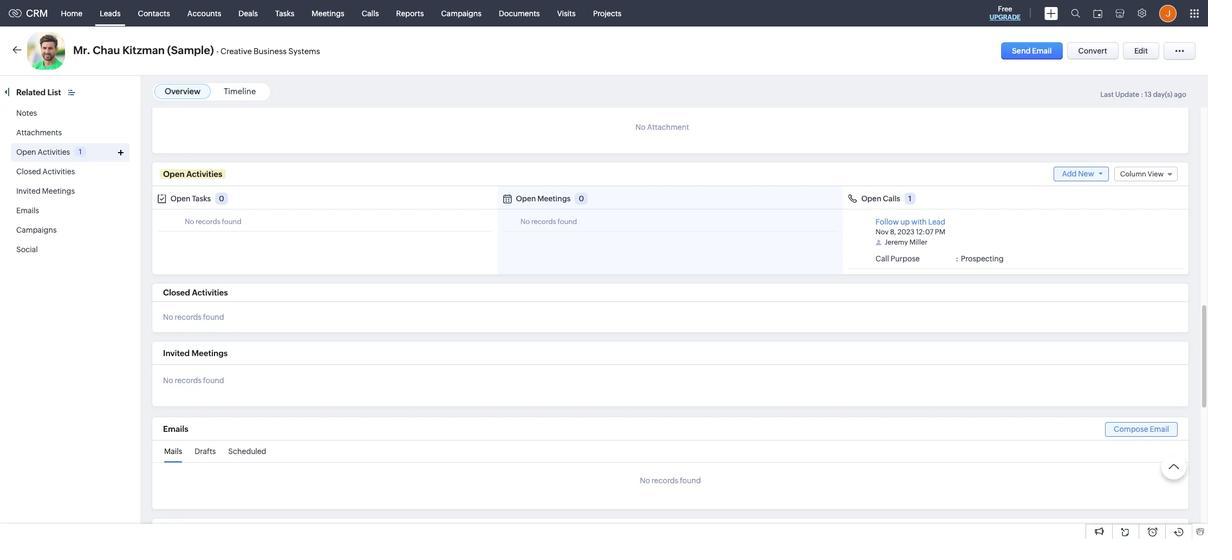 Task type: locate. For each thing, give the bounding box(es) containing it.
records
[[196, 218, 221, 226], [532, 218, 557, 226], [175, 313, 202, 322], [175, 377, 202, 386], [652, 477, 679, 486]]

0 horizontal spatial open activities
[[16, 148, 70, 157]]

leads link
[[91, 0, 129, 26]]

1 horizontal spatial email
[[1151, 426, 1170, 434]]

: left 13
[[1142, 91, 1144, 99]]

0 horizontal spatial email
[[1033, 47, 1053, 55]]

0 horizontal spatial 1
[[79, 148, 82, 156]]

0 right open meetings in the top left of the page
[[579, 195, 584, 203]]

emails
[[16, 207, 39, 215], [163, 425, 189, 434]]

1 up follow up with lead link
[[909, 195, 912, 203]]

1 vertical spatial closed
[[163, 288, 190, 298]]

0 vertical spatial open activities
[[16, 148, 70, 157]]

related list
[[16, 88, 63, 97]]

column
[[1121, 170, 1147, 178]]

no
[[636, 123, 646, 132], [185, 218, 194, 226], [521, 218, 530, 226], [163, 313, 173, 322], [163, 377, 173, 386], [640, 477, 651, 486]]

convert button
[[1068, 42, 1119, 60]]

1 vertical spatial campaigns link
[[16, 226, 57, 235]]

0 vertical spatial campaigns link
[[433, 0, 491, 26]]

drafts
[[195, 448, 216, 457]]

1 horizontal spatial invited meetings
[[163, 349, 228, 358]]

invited
[[16, 187, 41, 196], [163, 349, 190, 358]]

closed activities
[[16, 168, 75, 176], [163, 288, 228, 298]]

send
[[1013, 47, 1031, 55]]

closed activities link
[[16, 168, 75, 176]]

0 horizontal spatial tasks
[[192, 195, 211, 203]]

0 horizontal spatial closed
[[16, 168, 41, 176]]

found for open meetings
[[558, 218, 578, 226]]

1 horizontal spatial campaigns
[[163, 526, 207, 536]]

campaigns link right reports
[[433, 0, 491, 26]]

campaigns
[[441, 9, 482, 18], [16, 226, 57, 235], [163, 526, 207, 536]]

1 horizontal spatial 1
[[909, 195, 912, 203]]

1 vertical spatial 1
[[909, 195, 912, 203]]

found for open tasks
[[222, 218, 242, 226]]

email inside button
[[1033, 47, 1053, 55]]

kitzman
[[122, 44, 165, 56]]

lead
[[929, 218, 946, 227]]

Column View field
[[1115, 167, 1179, 182]]

accounts
[[187, 9, 221, 18]]

closed
[[16, 168, 41, 176], [163, 288, 190, 298]]

records for open tasks
[[196, 218, 221, 226]]

compose
[[1115, 426, 1149, 434]]

open activities up open tasks
[[163, 170, 223, 179]]

0 horizontal spatial closed activities
[[16, 168, 75, 176]]

follow up with lead link
[[876, 218, 946, 227]]

0 vertical spatial calls
[[362, 9, 379, 18]]

1 horizontal spatial open activities
[[163, 170, 223, 179]]

0 vertical spatial invited meetings
[[16, 187, 75, 196]]

with
[[912, 218, 927, 227]]

1 vertical spatial campaigns
[[16, 226, 57, 235]]

no records found for drafts
[[640, 477, 701, 486]]

timeline link
[[224, 87, 256, 96]]

calls left reports
[[362, 9, 379, 18]]

0 vertical spatial :
[[1142, 91, 1144, 99]]

0 vertical spatial emails
[[16, 207, 39, 215]]

ago
[[1175, 91, 1187, 99]]

0 horizontal spatial 0
[[219, 195, 224, 203]]

0 horizontal spatial campaigns
[[16, 226, 57, 235]]

day(s)
[[1154, 91, 1173, 99]]

8,
[[891, 228, 897, 236]]

deals
[[239, 9, 258, 18]]

open activities
[[16, 148, 70, 157], [163, 170, 223, 179]]

1 horizontal spatial calls
[[884, 195, 901, 203]]

create menu element
[[1039, 0, 1065, 26]]

0 for tasks
[[219, 195, 224, 203]]

open tasks
[[171, 195, 211, 203]]

1 vertical spatial :
[[956, 255, 959, 264]]

attachments
[[16, 128, 62, 137]]

notes link
[[16, 109, 37, 118]]

0 vertical spatial closed
[[16, 168, 41, 176]]

emails up mails on the left
[[163, 425, 189, 434]]

visits
[[558, 9, 576, 18]]

0 vertical spatial email
[[1033, 47, 1053, 55]]

2 0 from the left
[[579, 195, 584, 203]]

1 horizontal spatial 0
[[579, 195, 584, 203]]

follow
[[876, 218, 900, 227]]

1 right open activities link
[[79, 148, 82, 156]]

2 vertical spatial campaigns
[[163, 526, 207, 536]]

1 horizontal spatial emails
[[163, 425, 189, 434]]

crm link
[[9, 8, 48, 19]]

0 horizontal spatial invited
[[16, 187, 41, 196]]

emails down invited meetings link
[[16, 207, 39, 215]]

timeline
[[224, 87, 256, 96]]

open activities up closed activities link
[[16, 148, 70, 157]]

1 vertical spatial invited meetings
[[163, 349, 228, 358]]

0 vertical spatial tasks
[[275, 9, 295, 18]]

mails
[[164, 448, 182, 457]]

0 vertical spatial invited
[[16, 187, 41, 196]]

1 vertical spatial email
[[1151, 426, 1170, 434]]

: prospecting
[[956, 255, 1004, 264]]

2 horizontal spatial campaigns
[[441, 9, 482, 18]]

scheduled
[[228, 448, 266, 457]]

invited meetings
[[16, 187, 75, 196], [163, 349, 228, 358]]

nov
[[876, 228, 889, 236]]

calls up follow
[[884, 195, 901, 203]]

email right send
[[1033, 47, 1053, 55]]

related
[[16, 88, 46, 97]]

1 horizontal spatial tasks
[[275, 9, 295, 18]]

open
[[16, 148, 36, 157], [163, 170, 185, 179], [171, 195, 191, 203], [516, 195, 536, 203], [862, 195, 882, 203]]

profile image
[[1160, 5, 1178, 22]]

meetings
[[312, 9, 345, 18], [42, 187, 75, 196], [538, 195, 571, 203], [192, 349, 228, 358]]

accounts link
[[179, 0, 230, 26]]

0
[[219, 195, 224, 203], [579, 195, 584, 203]]

1 0 from the left
[[219, 195, 224, 203]]

0 horizontal spatial emails
[[16, 207, 39, 215]]

found for drafts
[[680, 477, 701, 486]]

activities
[[38, 148, 70, 157], [43, 168, 75, 176], [186, 170, 223, 179], [192, 288, 228, 298]]

no records found for open tasks
[[185, 218, 242, 226]]

business
[[254, 47, 287, 56]]

found
[[222, 218, 242, 226], [558, 218, 578, 226], [203, 313, 224, 322], [203, 377, 224, 386], [680, 477, 701, 486]]

notes
[[16, 109, 37, 118]]

1 vertical spatial closed activities
[[163, 288, 228, 298]]

emails link
[[16, 207, 39, 215]]

tasks
[[275, 9, 295, 18], [192, 195, 211, 203]]

mr. chau kitzman (sample) - creative business systems
[[73, 44, 320, 56]]

email for send email
[[1033, 47, 1053, 55]]

projects
[[593, 9, 622, 18]]

reports link
[[388, 0, 433, 26]]

search element
[[1065, 0, 1088, 27]]

0 right open tasks
[[219, 195, 224, 203]]

contacts link
[[129, 0, 179, 26]]

: left prospecting on the right top of the page
[[956, 255, 959, 264]]

1 vertical spatial open activities
[[163, 170, 223, 179]]

free
[[999, 5, 1013, 13]]

0 horizontal spatial campaigns link
[[16, 226, 57, 235]]

1 horizontal spatial closed
[[163, 288, 190, 298]]

1
[[79, 148, 82, 156], [909, 195, 912, 203]]

records for drafts
[[652, 477, 679, 486]]

email right compose
[[1151, 426, 1170, 434]]

no records found
[[185, 218, 242, 226], [521, 218, 578, 226], [163, 313, 224, 322], [163, 377, 224, 386], [640, 477, 701, 486]]

1 vertical spatial invited
[[163, 349, 190, 358]]

campaigns link down emails link
[[16, 226, 57, 235]]

add
[[1063, 170, 1078, 178]]



Task type: describe. For each thing, give the bounding box(es) containing it.
send email
[[1013, 47, 1053, 55]]

pm
[[936, 228, 946, 236]]

open meetings
[[516, 195, 571, 203]]

profile element
[[1154, 0, 1184, 26]]

0 vertical spatial closed activities
[[16, 168, 75, 176]]

chau
[[93, 44, 120, 56]]

creative
[[221, 47, 252, 56]]

open activities link
[[16, 148, 70, 157]]

up
[[901, 218, 911, 227]]

0 horizontal spatial calls
[[362, 9, 379, 18]]

documents
[[499, 9, 540, 18]]

prospecting
[[962, 255, 1004, 264]]

1 horizontal spatial invited
[[163, 349, 190, 358]]

last
[[1101, 91, 1115, 99]]

free upgrade
[[990, 5, 1021, 21]]

miller
[[910, 239, 928, 247]]

leads
[[100, 9, 121, 18]]

search image
[[1072, 9, 1081, 18]]

purpose
[[891, 255, 921, 264]]

mr.
[[73, 44, 90, 56]]

home
[[61, 9, 82, 18]]

documents link
[[491, 0, 549, 26]]

0 vertical spatial campaigns
[[441, 9, 482, 18]]

meetings link
[[303, 0, 353, 26]]

no attachment
[[636, 123, 690, 132]]

social
[[16, 246, 38, 254]]

12:07
[[917, 228, 934, 236]]

update
[[1116, 91, 1140, 99]]

overview
[[165, 87, 201, 96]]

invited meetings link
[[16, 187, 75, 196]]

edit button
[[1124, 42, 1160, 60]]

call purpose
[[876, 255, 921, 264]]

1 horizontal spatial :
[[1142, 91, 1144, 99]]

last update : 13 day(s) ago
[[1101, 91, 1187, 99]]

upgrade
[[990, 14, 1021, 21]]

new
[[1079, 170, 1095, 178]]

view
[[1149, 170, 1165, 178]]

systems
[[289, 47, 320, 56]]

0 horizontal spatial :
[[956, 255, 959, 264]]

email for compose email
[[1151, 426, 1170, 434]]

attachment
[[648, 123, 690, 132]]

(sample)
[[167, 44, 214, 56]]

convert
[[1079, 47, 1108, 55]]

no records found for open meetings
[[521, 218, 578, 226]]

overview link
[[165, 87, 201, 96]]

tasks link
[[267, 0, 303, 26]]

home link
[[52, 0, 91, 26]]

follow up with lead nov 8, 2023 12:07 pm
[[876, 218, 946, 236]]

0 horizontal spatial invited meetings
[[16, 187, 75, 196]]

add new
[[1063, 170, 1095, 178]]

records for open meetings
[[532, 218, 557, 226]]

calendar image
[[1094, 9, 1103, 18]]

open calls
[[862, 195, 901, 203]]

list
[[47, 88, 61, 97]]

projects link
[[585, 0, 631, 26]]

edit
[[1135, 47, 1149, 55]]

column view
[[1121, 170, 1165, 178]]

0 vertical spatial 1
[[79, 148, 82, 156]]

1 vertical spatial tasks
[[192, 195, 211, 203]]

contacts
[[138, 9, 170, 18]]

13
[[1145, 91, 1152, 99]]

1 horizontal spatial campaigns link
[[433, 0, 491, 26]]

compose email
[[1115, 426, 1170, 434]]

calls link
[[353, 0, 388, 26]]

-
[[217, 47, 219, 56]]

call
[[876, 255, 890, 264]]

1 vertical spatial calls
[[884, 195, 901, 203]]

crm
[[26, 8, 48, 19]]

create menu image
[[1045, 7, 1059, 20]]

2023
[[898, 228, 915, 236]]

1 vertical spatial emails
[[163, 425, 189, 434]]

reports
[[396, 9, 424, 18]]

attachments link
[[16, 128, 62, 137]]

social link
[[16, 246, 38, 254]]

visits link
[[549, 0, 585, 26]]

1 horizontal spatial closed activities
[[163, 288, 228, 298]]

jeremy
[[885, 239, 909, 247]]

0 for meetings
[[579, 195, 584, 203]]

send email button
[[1002, 42, 1063, 60]]

jeremy miller
[[885, 239, 928, 247]]

deals link
[[230, 0, 267, 26]]



Task type: vqa. For each thing, say whether or not it's contained in the screenshot.
second Seminar from right
no



